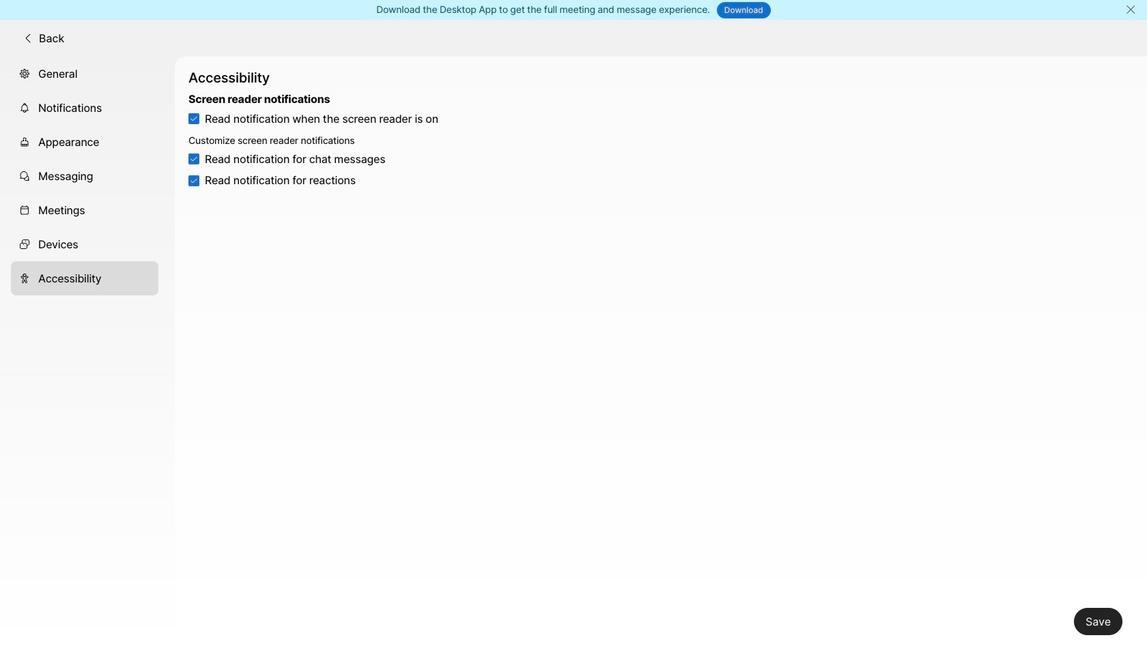 Task type: vqa. For each thing, say whether or not it's contained in the screenshot.
TEAMS, HAS NO NEW NOTIFICATIONS "ICON" at the left of the page
no



Task type: describe. For each thing, give the bounding box(es) containing it.
cancel_16 image
[[1126, 4, 1137, 15]]

messaging tab
[[11, 159, 158, 193]]

appearance tab
[[11, 125, 158, 159]]

notifications tab
[[11, 91, 158, 125]]

general tab
[[11, 56, 158, 91]]

meetings tab
[[11, 193, 158, 227]]



Task type: locate. For each thing, give the bounding box(es) containing it.
settings navigation
[[0, 56, 175, 658]]

devices tab
[[11, 227, 158, 261]]

accessibility tab
[[11, 261, 158, 296]]



